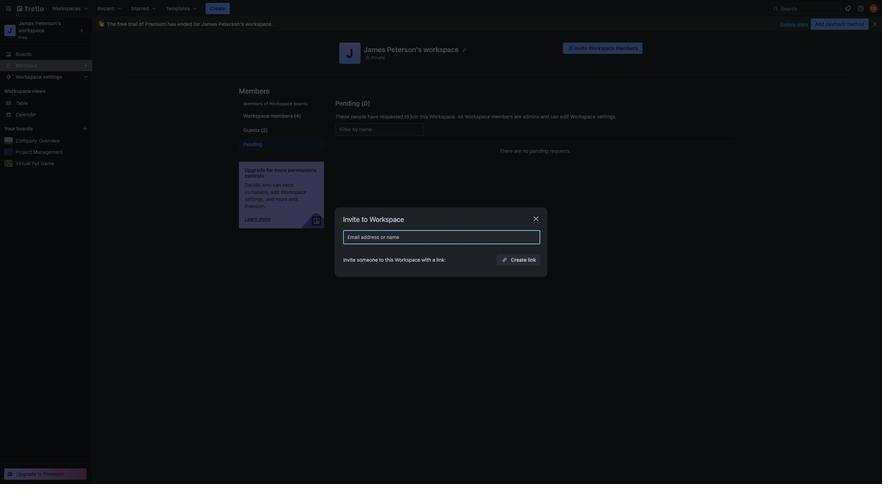 Task type: vqa. For each thing, say whether or not it's contained in the screenshot.
"members"
yes



Task type: locate. For each thing, give the bounding box(es) containing it.
more down send
[[276, 196, 287, 202]]

the
[[107, 21, 116, 27]]

workspace navigation collapse icon image
[[77, 26, 87, 35]]

admins
[[523, 113, 539, 119]]

and inside upgrade for more permissions controls decide who can send invitations, edit workspace settings, and more with premium.
[[266, 196, 274, 202]]

and down who
[[266, 196, 274, 202]]

with left a
[[422, 257, 431, 263]]

1 vertical spatial invite
[[343, 215, 360, 223]]

can right who
[[273, 182, 281, 188]]

peterson's for james peterson's workspace free
[[35, 20, 61, 26]]

1 horizontal spatial pending
[[335, 100, 360, 107]]

pending up these
[[335, 100, 360, 107]]

0 horizontal spatial boards
[[16, 126, 33, 132]]

are left no
[[514, 148, 522, 154]]

james up private
[[364, 45, 385, 53]]

link
[[528, 257, 536, 263]]

can
[[551, 113, 559, 119], [273, 182, 281, 188]]

your boards
[[4, 126, 33, 132]]

are
[[514, 113, 522, 119], [514, 148, 522, 154]]

send
[[282, 182, 294, 188]]

invite inside button
[[575, 45, 587, 51]]

explore plans button
[[781, 20, 808, 29]]

0 horizontal spatial can
[[273, 182, 281, 188]]

0 vertical spatial j
[[8, 26, 12, 34]]

0 vertical spatial are
[[514, 113, 522, 119]]

0 horizontal spatial peterson's
[[35, 20, 61, 26]]

james up free
[[18, 20, 34, 26]]

invite for invite someone to this workspace with a link:
[[343, 257, 356, 263]]

create inside create button
[[210, 5, 226, 11]]

edit inside upgrade for more permissions controls decide who can send invitations, edit workspace settings, and more with premium.
[[271, 189, 279, 195]]

0 vertical spatial invite
[[575, 45, 587, 51]]

and
[[541, 113, 549, 119], [266, 196, 274, 202]]

workspace for james peterson's workspace free
[[18, 27, 44, 33]]

1 horizontal spatial j
[[346, 46, 353, 60]]

are left admins
[[514, 113, 522, 119]]

upgrade
[[245, 167, 265, 173], [16, 471, 36, 477]]

1 horizontal spatial and
[[541, 113, 549, 119]]

this
[[420, 113, 428, 119], [385, 257, 394, 263]]

your boards with 3 items element
[[4, 124, 72, 133]]

workspace views
[[4, 88, 45, 94]]

0 horizontal spatial edit
[[271, 189, 279, 195]]

members
[[616, 45, 638, 51], [271, 113, 293, 119], [492, 113, 513, 119]]

premium
[[145, 21, 166, 27], [43, 471, 64, 477]]

edit right admins
[[560, 113, 569, 119]]

can right admins
[[551, 113, 559, 119]]

j
[[8, 26, 12, 34], [346, 46, 353, 60]]

of up workspace members
[[264, 101, 268, 106]]

1 vertical spatial boards
[[16, 126, 33, 132]]

1 horizontal spatial this
[[420, 113, 428, 119]]

2 vertical spatial members
[[243, 101, 263, 106]]

1 horizontal spatial edit
[[560, 113, 569, 119]]

👋
[[98, 21, 104, 27]]

more
[[274, 167, 287, 173], [276, 196, 287, 202]]

edit down who
[[271, 189, 279, 195]]

0 horizontal spatial pending
[[243, 141, 262, 147]]

0 horizontal spatial james
[[18, 20, 34, 26]]

boards
[[16, 51, 32, 57]]

0 notifications image
[[844, 4, 852, 13]]

0 horizontal spatial with
[[289, 196, 298, 202]]

with down send
[[289, 196, 298, 202]]

pending
[[335, 100, 360, 107], [243, 141, 262, 147]]

of right trial
[[139, 21, 144, 27]]

0 vertical spatial upgrade
[[245, 167, 265, 173]]

more up send
[[274, 167, 287, 173]]

2 horizontal spatial members
[[616, 45, 638, 51]]

this right join
[[420, 113, 428, 119]]

project management
[[16, 149, 63, 155]]

2 horizontal spatial james
[[364, 45, 385, 53]]

have
[[368, 113, 379, 119]]

virtual
[[16, 160, 30, 166]]

1 vertical spatial can
[[273, 182, 281, 188]]

j left private
[[346, 46, 353, 60]]

calendar link
[[16, 111, 88, 118]]

workspace inside button
[[589, 45, 615, 51]]

create for create link
[[511, 257, 527, 263]]

james down create button
[[202, 21, 217, 27]]

permissions
[[288, 167, 317, 173]]

1 vertical spatial for
[[266, 167, 273, 173]]

1 vertical spatial and
[[266, 196, 274, 202]]

link:
[[437, 257, 446, 263]]

0 vertical spatial create
[[210, 5, 226, 11]]

j link
[[4, 25, 16, 36]]

j inside button
[[346, 46, 353, 60]]

for inside banner
[[193, 21, 200, 27]]

upgrade inside upgrade for more permissions controls decide who can send invitations, edit workspace settings, and more with premium.
[[245, 167, 265, 173]]

0 horizontal spatial this
[[385, 257, 394, 263]]

0 vertical spatial edit
[[560, 113, 569, 119]]

workspace inside james peterson's workspace free
[[18, 27, 44, 33]]

0 vertical spatial and
[[541, 113, 549, 119]]

members of workspace boards
[[243, 101, 308, 106]]

j left james peterson's workspace free
[[8, 26, 12, 34]]

james inside james peterson's workspace free
[[18, 20, 34, 26]]

these
[[335, 113, 350, 119]]

workspace
[[245, 21, 271, 27], [18, 27, 44, 33], [423, 45, 459, 53]]

james for james peterson's workspace free
[[18, 20, 34, 26]]

boards up the (4)
[[294, 101, 308, 106]]

this right "someone" at bottom left
[[385, 257, 394, 263]]

premium.
[[245, 203, 266, 209]]

pending down guests
[[243, 141, 262, 147]]

1 vertical spatial edit
[[271, 189, 279, 195]]

0 vertical spatial boards
[[294, 101, 308, 106]]

boards
[[294, 101, 308, 106], [16, 126, 33, 132]]

0 vertical spatial pending
[[335, 100, 360, 107]]

requests.
[[550, 148, 571, 154]]

upgrade for upgrade to premium
[[16, 471, 36, 477]]

plans
[[797, 22, 808, 27]]

2 horizontal spatial workspace
[[423, 45, 459, 53]]

invite for invite workspace members
[[575, 45, 587, 51]]

1 horizontal spatial members
[[492, 113, 513, 119]]

Email address or name text field
[[347, 232, 539, 242]]

guests
[[243, 127, 260, 133]]

upgrade to premium link
[[4, 468, 87, 480]]

who
[[262, 182, 272, 188]]

for right ended
[[193, 21, 200, 27]]

can inside upgrade for more permissions controls decide who can send invitations, edit workspace settings, and more with premium.
[[273, 182, 281, 188]]

members
[[16, 62, 37, 68], [239, 87, 270, 95], [243, 101, 263, 106]]

1 horizontal spatial peterson's
[[218, 21, 244, 27]]

0 horizontal spatial create
[[210, 5, 226, 11]]

2 horizontal spatial peterson's
[[387, 45, 422, 53]]

1 vertical spatial j
[[346, 46, 353, 60]]

1 horizontal spatial james
[[202, 21, 217, 27]]

1 horizontal spatial premium
[[145, 21, 166, 27]]

1 vertical spatial with
[[422, 257, 431, 263]]

1 vertical spatial more
[[276, 196, 287, 202]]

1 horizontal spatial workspace
[[245, 21, 271, 27]]

open information menu image
[[857, 5, 864, 12]]

1 vertical spatial create
[[511, 257, 527, 263]]

members up the members of workspace boards
[[239, 87, 270, 95]]

0 horizontal spatial and
[[266, 196, 274, 202]]

0 horizontal spatial upgrade
[[16, 471, 36, 477]]

0 vertical spatial with
[[289, 196, 298, 202]]

1 vertical spatial are
[[514, 148, 522, 154]]

these people have requested to join this workspace. all workspace members are admins and can edit workspace settings.
[[335, 113, 617, 119]]

2 are from the top
[[514, 148, 522, 154]]

1 vertical spatial members
[[239, 87, 270, 95]]

0 vertical spatial for
[[193, 21, 200, 27]]

settings,
[[245, 196, 264, 202]]

1 vertical spatial upgrade
[[16, 471, 36, 477]]

members down boards
[[16, 62, 37, 68]]

2 vertical spatial invite
[[343, 257, 356, 263]]

create
[[210, 5, 226, 11], [511, 257, 527, 263]]

workspace for james peterson's workspace
[[423, 45, 459, 53]]

boards up company
[[16, 126, 33, 132]]

1 vertical spatial this
[[385, 257, 394, 263]]

0 vertical spatial premium
[[145, 21, 166, 27]]

1 horizontal spatial create
[[511, 257, 527, 263]]

workspace
[[589, 45, 615, 51], [4, 88, 31, 94], [269, 101, 292, 106], [243, 113, 269, 119], [465, 113, 490, 119], [570, 113, 596, 119], [281, 189, 306, 195], [369, 215, 404, 223], [395, 257, 420, 263]]

pet
[[32, 160, 39, 166]]

1 vertical spatial workspace
[[18, 27, 44, 33]]

0 horizontal spatial of
[[139, 21, 144, 27]]

upgrade for more permissions controls decide who can send invitations, edit workspace settings, and more with premium.
[[245, 167, 317, 209]]

0 vertical spatial of
[[139, 21, 144, 27]]

2 vertical spatial workspace
[[423, 45, 459, 53]]

there
[[500, 148, 513, 154]]

premium inside banner
[[145, 21, 166, 27]]

1 horizontal spatial can
[[551, 113, 559, 119]]

james for james peterson's workspace
[[364, 45, 385, 53]]

0 horizontal spatial j
[[8, 26, 12, 34]]

0 horizontal spatial members
[[271, 113, 293, 119]]

and right admins
[[541, 113, 549, 119]]

banner containing 👋
[[92, 17, 882, 31]]

game
[[41, 160, 54, 166]]

0 horizontal spatial workspace
[[18, 27, 44, 33]]

1 horizontal spatial for
[[266, 167, 273, 173]]

0 horizontal spatial premium
[[43, 471, 64, 477]]

invite
[[575, 45, 587, 51], [343, 215, 360, 223], [343, 257, 356, 263]]

0 vertical spatial workspace
[[245, 21, 271, 27]]

peterson's inside james peterson's workspace free
[[35, 20, 61, 26]]

add board image
[[82, 126, 88, 132]]

members up workspace members
[[243, 101, 263, 106]]

edit
[[560, 113, 569, 119], [271, 189, 279, 195]]

for up who
[[266, 167, 273, 173]]

join
[[410, 113, 418, 119]]

1 horizontal spatial upgrade
[[245, 167, 265, 173]]

1 horizontal spatial of
[[264, 101, 268, 106]]

0 horizontal spatial for
[[193, 21, 200, 27]]

company overview
[[16, 138, 60, 144]]

james
[[18, 20, 34, 26], [202, 21, 217, 27], [364, 45, 385, 53]]

with
[[289, 196, 298, 202], [422, 257, 431, 263]]

banner
[[92, 17, 882, 31]]

of inside banner
[[139, 21, 144, 27]]

create link
[[511, 257, 536, 263]]

of
[[139, 21, 144, 27], [264, 101, 268, 106]]

create inside create link button
[[511, 257, 527, 263]]

all
[[458, 113, 463, 119]]

for inside upgrade for more permissions controls decide who can send invitations, edit workspace settings, and more with premium.
[[266, 167, 273, 173]]



Task type: describe. For each thing, give the bounding box(es) containing it.
members inside button
[[616, 45, 638, 51]]

company overview link
[[16, 137, 88, 144]]

primary element
[[0, 0, 882, 17]]

james peterson's workspace link
[[18, 20, 62, 33]]

(4)
[[294, 113, 301, 119]]

add payment method button
[[811, 18, 869, 30]]

workspace inside upgrade for more permissions controls decide who can send invitations, edit workspace settings, and more with premium.
[[281, 189, 306, 195]]

someone
[[357, 257, 378, 263]]

1 are from the top
[[514, 113, 522, 119]]

1 vertical spatial pending
[[243, 141, 262, 147]]

peterson's for james peterson's workspace
[[387, 45, 422, 53]]

project
[[16, 149, 32, 155]]

calendar
[[16, 111, 36, 117]]

there are no pending requests.
[[500, 148, 571, 154]]

has
[[168, 21, 176, 27]]

j for j button
[[346, 46, 353, 60]]

explore plans
[[781, 22, 808, 27]]

virtual pet game
[[16, 160, 54, 166]]

)
[[368, 100, 370, 107]]

invitations,
[[245, 189, 269, 195]]

members link
[[0, 60, 92, 71]]

wave image
[[98, 21, 104, 27]]

upgrade to premium
[[16, 471, 64, 477]]

search image
[[773, 6, 779, 11]]

ended
[[177, 21, 192, 27]]

a
[[433, 257, 435, 263]]

payment
[[826, 21, 846, 27]]

👋 the free trial of premium has ended for james peterson's workspace .
[[98, 21, 273, 27]]

create link button
[[497, 254, 540, 265]]

peterson's inside banner
[[218, 21, 244, 27]]

private
[[371, 55, 385, 60]]

james inside banner
[[202, 21, 217, 27]]

table link
[[16, 100, 88, 107]]

method
[[847, 21, 864, 27]]

christina overa (christinaovera) image
[[869, 4, 878, 13]]

j button
[[339, 43, 360, 64]]

and for admins
[[541, 113, 549, 119]]

james peterson's workspace free
[[18, 20, 62, 40]]

decide
[[245, 182, 261, 188]]

add
[[815, 21, 824, 27]]

1 vertical spatial of
[[264, 101, 268, 106]]

0
[[364, 100, 368, 107]]

sm image
[[567, 45, 575, 52]]

invite workspace members
[[575, 45, 638, 51]]

pending
[[530, 148, 549, 154]]

people
[[351, 113, 366, 119]]

upgrade for upgrade for more permissions controls decide who can send invitations, edit workspace settings, and more with premium.
[[245, 167, 265, 173]]

.
[[271, 21, 273, 27]]

requested
[[380, 113, 403, 119]]

workspace members
[[243, 113, 293, 119]]

0 vertical spatial can
[[551, 113, 559, 119]]

1 vertical spatial premium
[[43, 471, 64, 477]]

views
[[32, 88, 45, 94]]

0 vertical spatial members
[[16, 62, 37, 68]]

james peterson's workspace
[[364, 45, 459, 53]]

( 0 )
[[361, 100, 370, 107]]

invite to workspace
[[343, 215, 404, 223]]

1 horizontal spatial boards
[[294, 101, 308, 106]]

(2)
[[261, 127, 268, 133]]

company
[[16, 138, 37, 144]]

invite for invite to workspace
[[343, 215, 360, 223]]

free
[[117, 21, 127, 27]]

and for settings,
[[266, 196, 274, 202]]

no
[[523, 148, 529, 154]]

create for create
[[210, 5, 226, 11]]

controls
[[245, 173, 264, 179]]

your
[[4, 126, 15, 132]]

project management link
[[16, 149, 88, 156]]

explore
[[781, 22, 796, 27]]

pending link
[[239, 138, 324, 151]]

0 vertical spatial this
[[420, 113, 428, 119]]

trial
[[128, 21, 138, 27]]

settings.
[[597, 113, 617, 119]]

(
[[361, 100, 364, 107]]

overview
[[39, 138, 60, 144]]

add payment method
[[815, 21, 864, 27]]

virtual pet game link
[[16, 160, 88, 167]]

close image
[[532, 215, 540, 223]]

with inside upgrade for more permissions controls decide who can send invitations, edit workspace settings, and more with premium.
[[289, 196, 298, 202]]

free
[[18, 35, 27, 40]]

invite workspace members button
[[563, 43, 642, 54]]

create button
[[206, 3, 230, 14]]

j for 'j' link
[[8, 26, 12, 34]]

boards link
[[0, 49, 92, 60]]

table
[[16, 100, 28, 106]]

management
[[33, 149, 63, 155]]

0 vertical spatial more
[[274, 167, 287, 173]]

invite someone to this workspace with a link:
[[343, 257, 446, 263]]

Search field
[[779, 3, 841, 14]]

1 horizontal spatial with
[[422, 257, 431, 263]]

Filter by name text field
[[335, 123, 424, 136]]

workspace.
[[429, 113, 456, 119]]



